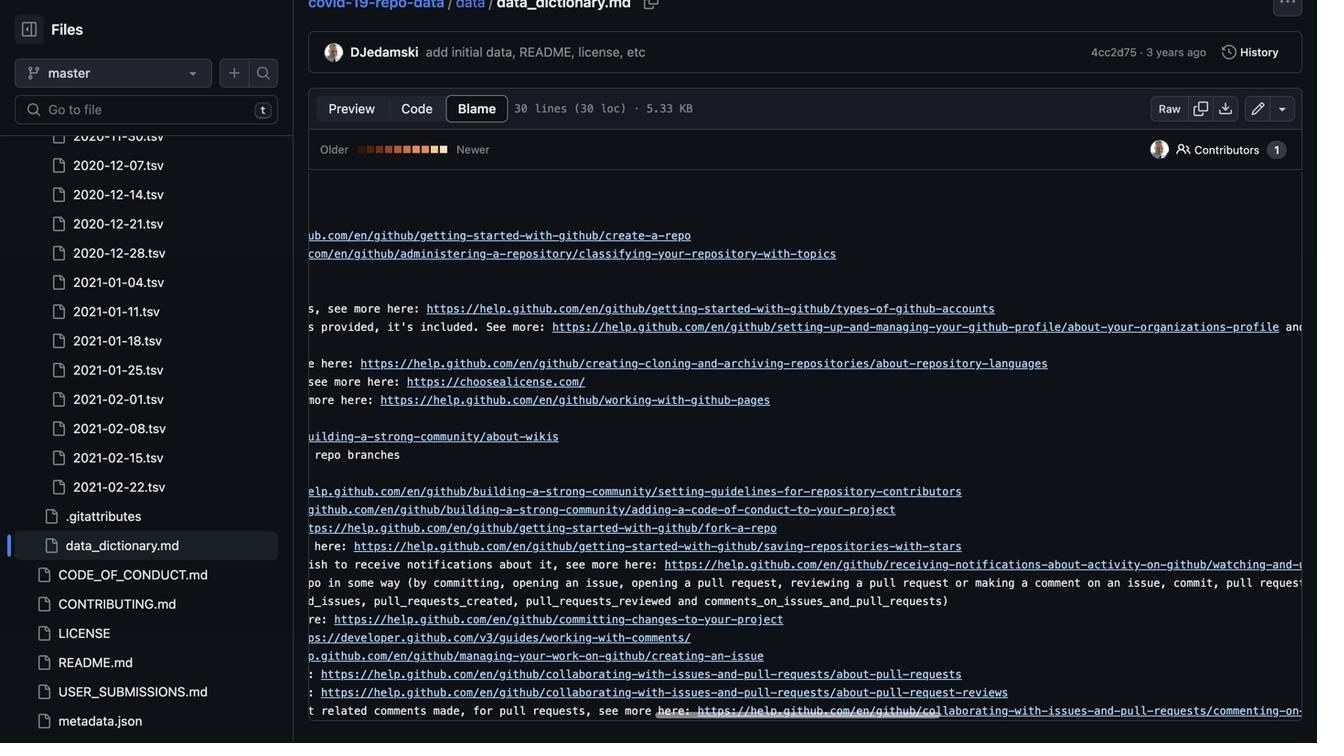 Task type: describe. For each thing, give the bounding box(es) containing it.
0 vertical spatial ·
[[1140, 46, 1143, 59]]

code button
[[389, 95, 445, 123]]

your- inside the https://help.github.com/en/github/building-a-strong-community/setting-guidelines-for-repository-contributors https://help.github.com/en/github/building-a-strong-community/adding-a-code-of-conduct-to-your-project https://help.github.com/en/github/getting-started-with-github/fork-a-repo https://help.github.com/en/github/getting-started-with-github/saving-repositories-with-stars https://help.github.com/en/github/receiving-notifications-about-activity-on-github/watching-and-unw
[[817, 504, 850, 517]]

profile
[[1233, 321, 1279, 334]]

2020- for 2020-12-28.tsv
[[73, 246, 110, 261]]

requests
[[909, 669, 962, 682]]

https://help.github.com/en/github/building-a-strong-community/setting-guidelines-for-repository-contributors https://help.github.com/en/github/building-a-strong-community/adding-a-code-of-conduct-to-your-project https://help.github.com/en/github/getting-started-with-github/fork-a-repo https://help.github.com/en/github/getting-started-with-github/saving-repositories-with-stars https://help.github.com/en/github/receiving-notifications-about-activity-on-github/watching-and-unw
[[222, 486, 1317, 572]]

https://help.github.com/en/github/getting- inside 'https://help.github.com/en/github/getting-started-with-github/types-of-github-accounts https://help.github.com/en/github/setting-up-and-managing-your-github-profile/about-your-organizations-profile and'
[[427, 303, 704, 316]]

2 horizontal spatial on-
[[1286, 705, 1306, 718]]

https://help.github.com/en/github/managing-
[[235, 650, 519, 663]]

(30
[[574, 102, 594, 115]]

file image for 2021-01-04.tsv
[[51, 275, 66, 290]]

3
[[1146, 46, 1153, 59]]

https://help.github.com/en/github/building-a-strong-community/about-wikis
[[77, 431, 559, 444]]

community/setting-
[[592, 486, 711, 499]]

for-
[[784, 486, 810, 499]]

28.tsv
[[129, 246, 166, 261]]

file image for 2020-12-14.tsv
[[51, 188, 66, 202]]

30.tsv
[[128, 129, 164, 144]]

https://help.github.com/en/github/creating-cloning-and-archiving-repositories/about-repository-languages https://choosealicense.com/ https://help.github.com/en/github/working-with-github-pages
[[361, 358, 1048, 407]]

12- for 21.tsv
[[110, 216, 129, 231]]

2020-12-21.tsv
[[73, 216, 164, 231]]

data_dictionary.md
[[66, 538, 179, 553]]

21.tsv
[[129, 216, 164, 231]]

djedamski link
[[350, 44, 419, 59]]

github/creating-
[[605, 650, 711, 663]]

copy raw content image
[[1194, 102, 1208, 116]]

15.tsv
[[129, 451, 164, 466]]

request-
[[909, 687, 962, 700]]

04.tsv
[[128, 275, 164, 290]]

a- inside https://help.github.com/en/github/committing-changes-to-your-project https://developer.github.com/v3/guides/working-with-comments/ https://help.github.com/en/github/managing-your-work-on-github/creating-an-issue https://help.github.com/en/github/collaborating-with-issues-and-pull-requests/about-pull-requests https://help.github.com/en/github/collaborating-with-issues-and-pull-requests/about-pull-request-reviews https://help.github.com/en/github/collaborating-with-issues-and-pull-requests/commenting-on-a-
[[1306, 705, 1317, 718]]

and
[[1286, 321, 1306, 334]]

repository- inside https://help.github.com/en/github/creating-cloning-and-archiving-repositories/about-repository-languages https://choosealicense.com/ https://help.github.com/en/github/working-with-github-pages
[[916, 358, 989, 371]]

25.tsv
[[128, 363, 164, 378]]

github/saving-
[[718, 541, 810, 553]]

01- for 25.tsv
[[108, 363, 128, 378]]

https://help.github.com/en/github/creating-
[[361, 358, 645, 371]]

reviews
[[962, 687, 1008, 700]]

to- inside the https://help.github.com/en/github/building-a-strong-community/setting-guidelines-for-repository-contributors https://help.github.com/en/github/building-a-strong-community/adding-a-code-of-conduct-to-your-project https://help.github.com/en/github/getting-started-with-github/fork-a-repo https://help.github.com/en/github/getting-started-with-github/saving-repositories-with-stars https://help.github.com/en/github/receiving-notifications-about-activity-on-github/watching-and-unw
[[797, 504, 817, 517]]

1 vertical spatial issues-
[[671, 687, 718, 700]]

work-
[[552, 650, 585, 663]]

edit file image
[[1251, 102, 1266, 116]]

2021- for 2021-02-22.tsv
[[73, 480, 108, 495]]

history link
[[1214, 39, 1287, 65]]

files tree
[[15, 0, 278, 736]]

license
[[59, 626, 110, 641]]

repository- inside the https://help.github.com/en/github/building-a-strong-community/setting-guidelines-for-repository-contributors https://help.github.com/en/github/building-a-strong-community/adding-a-code-of-conduct-to-your-project https://help.github.com/en/github/getting-started-with-github/fork-a-repo https://help.github.com/en/github/getting-started-with-github/saving-repositories-with-stars https://help.github.com/en/github/receiving-notifications-about-activity-on-github/watching-and-unw
[[810, 486, 883, 499]]

file image for readme.md
[[37, 656, 51, 671]]

1 horizontal spatial djedamski image
[[1151, 140, 1169, 159]]

contributors
[[883, 486, 962, 499]]

activity-
[[1088, 559, 1147, 572]]

repo inside the https://help.github.com/en/github/building-a-strong-community/setting-guidelines-for-repository-contributors https://help.github.com/en/github/building-a-strong-community/adding-a-code-of-conduct-to-your-project https://help.github.com/en/github/getting-started-with-github/fork-a-repo https://help.github.com/en/github/getting-started-with-github/saving-repositories-with-stars https://help.github.com/en/github/receiving-notifications-about-activity-on-github/watching-and-unw
[[751, 522, 777, 535]]

started- down the community/adding-
[[572, 522, 625, 535]]

12- for 07.tsv
[[110, 158, 129, 173]]

0 horizontal spatial on-
[[585, 650, 605, 663]]

2020-11-30.tsv
[[73, 129, 164, 144]]

file image for 2020-11-30.tsv
[[51, 129, 66, 144]]

0 vertical spatial github-
[[896, 303, 942, 316]]

profile/about-
[[1015, 321, 1108, 334]]

add file tooltip
[[220, 59, 249, 88]]

1 vertical spatial https://help.github.com/en/github/collaborating-
[[321, 687, 638, 700]]

search image
[[27, 102, 41, 117]]

file image for 2021-01-25.tsv
[[51, 363, 66, 378]]

2021- for 2021-02-15.tsv
[[73, 451, 108, 466]]

0 vertical spatial issues-
[[671, 669, 718, 682]]

0 vertical spatial https://help.github.com/en/github/collaborating-
[[321, 669, 638, 682]]

djedamski
[[350, 44, 419, 59]]

data,
[[486, 44, 516, 59]]

2021-02-08.tsv
[[73, 421, 166, 436]]

t
[[260, 105, 266, 116]]

https://choosealicense.com/
[[407, 376, 585, 389]]

5.33
[[647, 102, 673, 115]]

download raw file tooltip
[[1213, 96, 1239, 122]]

file image for 2020-12-28.tsv
[[51, 246, 66, 261]]

2021- for 2021-01-18.tsv
[[73, 333, 108, 349]]

of- inside the https://help.github.com/en/github/building-a-strong-community/setting-guidelines-for-repository-contributors https://help.github.com/en/github/building-a-strong-community/adding-a-code-of-conduct-to-your-project https://help.github.com/en/github/getting-started-with-github/fork-a-repo https://help.github.com/en/github/getting-started-with-github/saving-repositories-with-stars https://help.github.com/en/github/receiving-notifications-about-activity-on-github/watching-and-unw
[[724, 504, 744, 517]]

30
[[514, 102, 528, 115]]

and- inside the https://help.github.com/en/github/building-a-strong-community/setting-guidelines-for-repository-contributors https://help.github.com/en/github/building-a-strong-community/adding-a-code-of-conduct-to-your-project https://help.github.com/en/github/getting-started-with-github/fork-a-repo https://help.github.com/en/github/getting-started-with-github/saving-repositories-with-stars https://help.github.com/en/github/receiving-notifications-about-activity-on-github/watching-and-unw
[[1273, 559, 1299, 572]]

file image for license
[[37, 627, 51, 641]]

about-
[[1048, 559, 1088, 572]]

file image for data_dictionary.md
[[44, 539, 59, 553]]

file image for 2021-02-01.tsv
[[51, 392, 66, 407]]

changes-
[[632, 614, 685, 627]]

file image for metadata.json
[[37, 714, 51, 729]]

metadata.json
[[59, 714, 142, 729]]

on- inside the https://help.github.com/en/github/building-a-strong-community/setting-guidelines-for-repository-contributors https://help.github.com/en/github/building-a-strong-community/adding-a-code-of-conduct-to-your-project https://help.github.com/en/github/getting-started-with-github/fork-a-repo https://help.github.com/en/github/getting-started-with-github/saving-repositories-with-stars https://help.github.com/en/github/receiving-notifications-about-activity-on-github/watching-and-unw
[[1147, 559, 1167, 572]]

master
[[48, 65, 90, 81]]

4cc2d75
[[1091, 46, 1137, 59]]

data_dictionary.md tree item
[[15, 532, 278, 561]]

contributors
[[1195, 144, 1260, 156]]

ago
[[1187, 46, 1207, 59]]

2021- for 2021-02-08.tsv
[[73, 421, 108, 436]]

30 lines (30 loc) · 5.33 kb
[[514, 102, 693, 115]]

18.tsv
[[128, 333, 162, 349]]

user_submissions.md
[[59, 685, 208, 700]]

comments/
[[632, 632, 691, 645]]

wikis
[[526, 431, 559, 444]]

11.tsv
[[128, 304, 160, 319]]

https://help.github.com/en/github/receiving-
[[665, 559, 956, 572]]

file image for user_submissions.md
[[37, 685, 51, 700]]

preview button
[[316, 95, 388, 123]]

2020- for 2020-12-07.tsv
[[73, 158, 110, 173]]

file image for 2021-01-11.tsv
[[51, 305, 66, 319]]

repo inside https://help.github.com/en/github/getting-started-with-github/create-a-repo https://help.github.com/en/github/administering-a-repository/classifying-your-repository-with-topics
[[665, 230, 691, 242]]

01.tsv
[[129, 392, 164, 407]]

strong- for community/about-
[[374, 431, 420, 444]]

4cc2d75 link
[[1091, 44, 1137, 60]]

files
[[51, 21, 83, 38]]

notifications-
[[956, 559, 1048, 572]]

project inside https://help.github.com/en/github/committing-changes-to-your-project https://developer.github.com/v3/guides/working-with-comments/ https://help.github.com/en/github/managing-your-work-on-github/creating-an-issue https://help.github.com/en/github/collaborating-with-issues-and-pull-requests/about-pull-requests https://help.github.com/en/github/collaborating-with-issues-and-pull-requests/about-pull-request-reviews https://help.github.com/en/github/collaborating-with-issues-and-pull-requests/commenting-on-a-
[[737, 614, 784, 627]]

file image for 2021-01-18.tsv
[[51, 334, 66, 349]]

cloning-
[[645, 358, 698, 371]]

2021- for 2021-01-11.tsv
[[73, 304, 108, 319]]

side panel image
[[22, 22, 37, 37]]

an-
[[711, 650, 731, 663]]

2 vertical spatial issues-
[[1048, 705, 1094, 718]]

github- inside https://help.github.com/en/github/creating-cloning-and-archiving-repositories/about-repository-languages https://choosealicense.com/ https://help.github.com/en/github/working-with-github-pages
[[691, 394, 737, 407]]

file view element
[[316, 95, 508, 123]]

2 vertical spatial https://help.github.com/en/github/building-
[[222, 504, 506, 517]]

0 horizontal spatial ·
[[633, 102, 640, 115]]

kb
[[680, 102, 693, 115]]

with- inside https://help.github.com/en/github/creating-cloning-and-archiving-repositories/about-repository-languages https://choosealicense.com/ https://help.github.com/en/github/working-with-github-pages
[[658, 394, 691, 407]]

file image for .gitattributes
[[44, 510, 59, 524]]

history image
[[1222, 45, 1237, 59]]

started- inside https://help.github.com/en/github/getting-started-with-github/create-a-repo https://help.github.com/en/github/administering-a-repository/classifying-your-repository-with-topics
[[473, 230, 526, 242]]



Task type: locate. For each thing, give the bounding box(es) containing it.
0 horizontal spatial github-
[[691, 394, 737, 407]]

11-
[[110, 129, 128, 144]]

1 horizontal spatial to-
[[797, 504, 817, 517]]

lines
[[534, 102, 567, 115]]

file image left license
[[37, 627, 51, 641]]

2 2020- from the top
[[73, 158, 110, 173]]

file image for contributing.md
[[37, 597, 51, 612]]

2021-01-04.tsv
[[73, 275, 164, 290]]

2020-12-28.tsv
[[73, 246, 166, 261]]

file image left 2021-01-18.tsv
[[51, 334, 66, 349]]

22.tsv
[[129, 480, 165, 495]]

02- down 2021-02-15.tsv
[[108, 480, 129, 495]]

14.tsv
[[129, 187, 164, 202]]

2020-12-07.tsv
[[73, 158, 164, 173]]

1 vertical spatial https://help.github.com/en/github/building-
[[248, 486, 533, 499]]

repository- inside https://help.github.com/en/github/getting-started-with-github/create-a-repo https://help.github.com/en/github/administering-a-repository/classifying-your-repository-with-topics
[[691, 248, 764, 261]]

file image left 2020-11-30.tsv on the left
[[51, 129, 66, 144]]

of- inside 'https://help.github.com/en/github/getting-started-with-github/types-of-github-accounts https://help.github.com/en/github/setting-up-and-managing-your-github-profile/about-your-organizations-profile and'
[[876, 303, 896, 316]]

2021- for 2021-01-25.tsv
[[73, 363, 108, 378]]

add
[[426, 44, 448, 59]]

issue
[[731, 650, 764, 663]]

02- up 2021-02-22.tsv
[[108, 451, 129, 466]]

organizations-
[[1141, 321, 1233, 334]]

history
[[1240, 46, 1279, 59]]

· left 3
[[1140, 46, 1143, 59]]

0 horizontal spatial repo
[[665, 230, 691, 242]]

file image left .gitattributes
[[44, 510, 59, 524]]

2021- down 2021-01-18.tsv
[[73, 363, 108, 378]]

repo right github/create-
[[665, 230, 691, 242]]

file image left data_dictionary.md
[[44, 539, 59, 553]]

3 12- from the top
[[110, 216, 129, 231]]

01- up 2021-01-18.tsv
[[108, 304, 128, 319]]

https://help.github.com/en/github/setting-
[[552, 321, 830, 334]]

file image left metadata.json
[[37, 714, 51, 729]]

1 requests/about- from the top
[[777, 669, 876, 682]]

with-
[[526, 230, 559, 242], [764, 248, 797, 261], [757, 303, 790, 316], [658, 394, 691, 407], [625, 522, 658, 535], [685, 541, 718, 553], [896, 541, 929, 553], [599, 632, 632, 645], [638, 669, 671, 682], [638, 687, 671, 700], [1015, 705, 1048, 718]]

djedamski image left sc 9kayk9 0 icon on the right top of page
[[1151, 140, 1169, 159]]

2 12- from the top
[[110, 187, 129, 202]]

repositories/about-
[[790, 358, 916, 371]]

code_of_conduct.md
[[59, 568, 208, 583]]

2 vertical spatial repository-
[[810, 486, 883, 499]]

https://help.github.com/en/github/getting- inside https://help.github.com/en/github/getting-started-with-github/create-a-repo https://help.github.com/en/github/administering-a-repository/classifying-your-repository-with-topics
[[195, 230, 473, 242]]

02- for 22.tsv
[[108, 480, 129, 495]]

your- inside https://help.github.com/en/github/getting-started-with-github/create-a-repo https://help.github.com/en/github/administering-a-repository/classifying-your-repository-with-topics
[[658, 248, 691, 261]]

loc)
[[600, 102, 627, 115]]

Go to file text field
[[48, 96, 247, 124]]

1
[[1274, 144, 1280, 156]]

github/types-
[[790, 303, 876, 316]]

3 01- from the top
[[108, 333, 128, 349]]

github- down cloning-
[[691, 394, 737, 407]]

file image left 2020-12-07.tsv
[[51, 158, 66, 173]]

12- for 14.tsv
[[110, 187, 129, 202]]

1 vertical spatial github-
[[969, 321, 1015, 334]]

2021- up 2021-02-22.tsv
[[73, 451, 108, 466]]

repository- up repositories-
[[810, 486, 883, 499]]

1 horizontal spatial github-
[[896, 303, 942, 316]]

managing-
[[876, 321, 936, 334]]

topics
[[797, 248, 837, 261]]

2 vertical spatial github-
[[691, 394, 737, 407]]

2020- for 2020-12-21.tsv
[[73, 216, 110, 231]]

of- up managing-
[[876, 303, 896, 316]]

https://help.github.com/en/github/committing-
[[334, 614, 632, 627]]

license,
[[579, 44, 624, 59]]

community/adding-
[[566, 504, 678, 517]]

file image left 2020-12-14.tsv
[[51, 188, 66, 202]]

2021-02-01.tsv
[[73, 392, 164, 407]]

djedamski image left djedamski
[[325, 44, 343, 62]]

2020-
[[73, 129, 110, 144], [73, 158, 110, 173], [73, 187, 110, 202], [73, 216, 110, 231], [73, 246, 110, 261]]

raw link
[[1151, 96, 1189, 122]]

github/create-
[[559, 230, 652, 242]]

repo up github/saving-
[[751, 522, 777, 535]]

5 2021- from the top
[[73, 392, 108, 407]]

2020- for 2020-11-30.tsv
[[73, 129, 110, 144]]

1 vertical spatial of-
[[724, 504, 744, 517]]

accounts
[[942, 303, 995, 316]]

with- inside 'https://help.github.com/en/github/getting-started-with-github/types-of-github-accounts https://help.github.com/en/github/setting-up-and-managing-your-github-profile/about-your-organizations-profile and'
[[757, 303, 790, 316]]

01- for 04.tsv
[[108, 275, 128, 290]]

1 vertical spatial djedamski image
[[1151, 140, 1169, 159]]

1 horizontal spatial repo
[[751, 522, 777, 535]]

group
[[15, 0, 278, 561], [15, 0, 278, 502]]

and- inside 'https://help.github.com/en/github/getting-started-with-github/types-of-github-accounts https://help.github.com/en/github/setting-up-and-managing-your-github-profile/about-your-organizations-profile and'
[[850, 321, 876, 334]]

5 2020- from the top
[[73, 246, 110, 261]]

more file actions image
[[1281, 0, 1295, 9]]

conduct-
[[744, 504, 797, 517]]

code-
[[691, 504, 724, 517]]

git branch image
[[27, 66, 41, 81]]

12- for 28.tsv
[[110, 246, 129, 261]]

strong- for community/setting-
[[546, 486, 592, 499]]

1 01- from the top
[[108, 275, 128, 290]]

02- for 15.tsv
[[108, 451, 129, 466]]

2021-02-22.tsv
[[73, 480, 165, 495]]

to- down "for-"
[[797, 504, 817, 517]]

started- up repository/classifying-
[[473, 230, 526, 242]]

started- down github/fork-
[[632, 541, 685, 553]]

sc 9kayk9 0 image
[[1176, 142, 1191, 157]]

file image inside the data_dictionary.md tree item
[[44, 539, 59, 553]]

1 horizontal spatial ·
[[1140, 46, 1143, 59]]

8 2021- from the top
[[73, 480, 108, 495]]

2 horizontal spatial github-
[[969, 321, 1015, 334]]

etc
[[627, 44, 646, 59]]

07.tsv
[[129, 158, 164, 173]]

4 12- from the top
[[110, 246, 129, 261]]

0 vertical spatial requests/about-
[[777, 669, 876, 682]]

languages
[[989, 358, 1048, 371]]

fork this repository and edit the file tooltip
[[1245, 96, 1271, 122]]

started- inside 'https://help.github.com/en/github/getting-started-with-github/types-of-github-accounts https://help.github.com/en/github/setting-up-and-managing-your-github-profile/about-your-organizations-profile and'
[[704, 303, 757, 316]]

2 vertical spatial https://help.github.com/en/github/collaborating-
[[698, 705, 1015, 718]]

2 2021- from the top
[[73, 304, 108, 319]]

2021- up '2021-01-11.tsv'
[[73, 275, 108, 290]]

2 vertical spatial on-
[[1286, 705, 1306, 718]]

file image
[[51, 129, 66, 144], [51, 158, 66, 173], [51, 188, 66, 202], [51, 275, 66, 290], [51, 334, 66, 349], [51, 363, 66, 378], [51, 451, 66, 466], [51, 480, 66, 495], [44, 510, 59, 524], [37, 568, 51, 583], [37, 597, 51, 612], [37, 656, 51, 671], [37, 685, 51, 700], [37, 714, 51, 729]]

2021- down '2021-01-11.tsv'
[[73, 333, 108, 349]]

file image left 2021-02-01.tsv
[[51, 392, 66, 407]]

0 vertical spatial djedamski image
[[325, 44, 343, 62]]

2 requests/about- from the top
[[777, 687, 876, 700]]

2 01- from the top
[[108, 304, 128, 319]]

2021- up .gitattributes
[[73, 480, 108, 495]]

guidelines-
[[711, 486, 784, 499]]

0 vertical spatial of-
[[876, 303, 896, 316]]

2 vertical spatial strong-
[[519, 504, 566, 517]]

2 horizontal spatial repository-
[[916, 358, 989, 371]]

0 vertical spatial strong-
[[374, 431, 420, 444]]

https://help.github.com/en/github/building- for https://help.github.com/en/github/building-a-strong-community/setting-guidelines-for-repository-contributors https://help.github.com/en/github/building-a-strong-community/adding-a-code-of-conduct-to-your-project https://help.github.com/en/github/getting-started-with-github/fork-a-repo https://help.github.com/en/github/getting-started-with-github/saving-repositories-with-stars https://help.github.com/en/github/receiving-notifications-about-activity-on-github/watching-and-unw
[[248, 486, 533, 499]]

file image left 2021-01-25.tsv
[[51, 363, 66, 378]]

· left 5.33 at top
[[633, 102, 640, 115]]

project
[[850, 504, 896, 517], [737, 614, 784, 627]]

https://help.github.com/en/github/collaborating-
[[321, 669, 638, 682], [321, 687, 638, 700], [698, 705, 1015, 718]]

repo
[[665, 230, 691, 242], [751, 522, 777, 535]]

https://help.github.com/en/github/getting-
[[195, 230, 473, 242], [427, 303, 704, 316], [295, 522, 572, 535], [354, 541, 632, 553]]

djedamski image
[[325, 44, 343, 62], [1151, 140, 1169, 159]]

3 2020- from the top
[[73, 187, 110, 202]]

0 vertical spatial repository-
[[691, 248, 764, 261]]

7 2021- from the top
[[73, 451, 108, 466]]

2020- down 2020-12-14.tsv
[[73, 216, 110, 231]]

1 horizontal spatial repository-
[[810, 486, 883, 499]]

0 horizontal spatial of-
[[724, 504, 744, 517]]

1 vertical spatial project
[[737, 614, 784, 627]]

12- down 2020-12-07.tsv
[[110, 187, 129, 202]]

unw
[[1299, 559, 1317, 572]]

0 vertical spatial on-
[[1147, 559, 1167, 572]]

project up issue
[[737, 614, 784, 627]]

file image left 2020-12-28.tsv
[[51, 246, 66, 261]]

search this repository image
[[256, 66, 271, 81]]

2020- up 2020-12-21.tsv
[[73, 187, 110, 202]]

1 vertical spatial ·
[[633, 102, 640, 115]]

2020- up 2020-12-07.tsv
[[73, 129, 110, 144]]

1 horizontal spatial project
[[850, 504, 896, 517]]

02- for 01.tsv
[[108, 392, 129, 407]]

1 12- from the top
[[110, 158, 129, 173]]

0 horizontal spatial to-
[[685, 614, 704, 627]]

repository/classifying-
[[506, 248, 658, 261]]

file image left user_submissions.md
[[37, 685, 51, 700]]

started- up https://help.github.com/en/github/setting-
[[704, 303, 757, 316]]

repository- down the accounts
[[916, 358, 989, 371]]

0 horizontal spatial repository-
[[691, 248, 764, 261]]

github-
[[896, 303, 942, 316], [969, 321, 1015, 334], [691, 394, 737, 407]]

newer
[[457, 143, 490, 156]]

repository- up https://help.github.com/en/github/setting-
[[691, 248, 764, 261]]

https://help.github.com/en/github/building-
[[77, 431, 361, 444], [248, 486, 533, 499], [222, 504, 506, 517]]

6 2021- from the top
[[73, 421, 108, 436]]

add file image
[[227, 66, 242, 81]]

3 2021- from the top
[[73, 333, 108, 349]]

02- for 08.tsv
[[108, 421, 129, 436]]

pages
[[737, 394, 771, 407]]

12- up 2020-12-28.tsv
[[110, 216, 129, 231]]

github- down the accounts
[[969, 321, 1015, 334]]

0 vertical spatial https://help.github.com/en/github/building-
[[77, 431, 361, 444]]

archiving-
[[724, 358, 790, 371]]

4 01- from the top
[[108, 363, 128, 378]]

.gitattributes
[[66, 509, 141, 524]]

2021- for 2021-01-04.tsv
[[73, 275, 108, 290]]

3 02- from the top
[[108, 451, 129, 466]]

file image left '2021-01-11.tsv'
[[51, 305, 66, 319]]

copy path image
[[644, 0, 659, 9]]

2021-01-18.tsv
[[73, 333, 162, 349]]

https://developer.github.com/v3/guides/working-
[[288, 632, 599, 645]]

a-
[[652, 230, 665, 242], [493, 248, 506, 261], [361, 431, 374, 444], [533, 486, 546, 499], [506, 504, 519, 517], [678, 504, 691, 517], [737, 522, 751, 535], [1306, 705, 1317, 718]]

1 2021- from the top
[[73, 275, 108, 290]]

download raw content image
[[1219, 102, 1233, 116]]

2020- for 2020-12-14.tsv
[[73, 187, 110, 202]]

blame
[[458, 101, 496, 116]]

1 vertical spatial repository-
[[916, 358, 989, 371]]

4cc2d75 · 3 years ago
[[1091, 46, 1207, 59]]

12- down 11-
[[110, 158, 129, 173]]

file image left readme.md
[[37, 656, 51, 671]]

01- up 2021-01-25.tsv
[[108, 333, 128, 349]]

years
[[1156, 46, 1184, 59]]

project up repositories-
[[850, 504, 896, 517]]

4 2020- from the top
[[73, 216, 110, 231]]

https://help.github.com/en/github/building- for https://help.github.com/en/github/building-a-strong-community/about-wikis
[[77, 431, 361, 444]]

01- up '2021-01-11.tsv'
[[108, 275, 128, 290]]

1 horizontal spatial of-
[[876, 303, 896, 316]]

1 vertical spatial requests/about-
[[777, 687, 876, 700]]

file image for 2021-02-15.tsv
[[51, 451, 66, 466]]

01- down 2021-01-18.tsv
[[108, 363, 128, 378]]

https://help.github.com/en/github/getting-started-with-github/create-a-repo https://help.github.com/en/github/administering-a-repository/classifying-your-repository-with-topics
[[176, 230, 837, 261]]

https://help.github.com/en/github/working-
[[381, 394, 658, 407]]

2021- up 2021-01-18.tsv
[[73, 304, 108, 319]]

https://help.github.com/en/github/getting-started-with-github/types-of-github-accounts https://help.github.com/en/github/setting-up-and-managing-your-github-profile/about-your-organizations-profile and
[[427, 303, 1312, 334]]

0 horizontal spatial project
[[737, 614, 784, 627]]

02- down 2021-01-25.tsv
[[108, 392, 129, 407]]

1 vertical spatial repo
[[751, 522, 777, 535]]

01- for 18.tsv
[[108, 333, 128, 349]]

2020- up 2020-12-14.tsv
[[73, 158, 110, 173]]

github- up managing-
[[896, 303, 942, 316]]

community/about-
[[420, 431, 526, 444]]

file image for 2020-12-07.tsv
[[51, 158, 66, 173]]

0 vertical spatial project
[[850, 504, 896, 517]]

1 vertical spatial on-
[[585, 650, 605, 663]]

file image
[[51, 217, 66, 231], [51, 246, 66, 261], [51, 305, 66, 319], [51, 392, 66, 407], [51, 422, 66, 436], [44, 539, 59, 553], [37, 627, 51, 641]]

your-
[[658, 248, 691, 261], [936, 321, 969, 334], [1108, 321, 1141, 334], [817, 504, 850, 517], [704, 614, 737, 627], [519, 650, 552, 663]]

older
[[320, 143, 349, 156]]

file image left 2020-12-21.tsv
[[51, 217, 66, 231]]

0 horizontal spatial djedamski image
[[325, 44, 343, 62]]

more edit options image
[[1275, 102, 1290, 116]]

4 2021- from the top
[[73, 363, 108, 378]]

1 vertical spatial strong-
[[546, 486, 592, 499]]

4 02- from the top
[[108, 480, 129, 495]]

2021- up 2021-02-15.tsv
[[73, 421, 108, 436]]

initial
[[452, 44, 483, 59]]

01- for 11.tsv
[[108, 304, 128, 319]]

and- inside https://help.github.com/en/github/creating-cloning-and-archiving-repositories/about-repository-languages https://choosealicense.com/ https://help.github.com/en/github/working-with-github-pages
[[698, 358, 724, 371]]

of- down 'guidelines-' at the bottom right of page
[[724, 504, 744, 517]]

12- up 2021-01-04.tsv
[[110, 246, 129, 261]]

stars
[[929, 541, 962, 553]]

0 vertical spatial repo
[[665, 230, 691, 242]]

file image left 2021-02-15.tsv
[[51, 451, 66, 466]]

file image for code_of_conduct.md
[[37, 568, 51, 583]]

12-
[[110, 158, 129, 173], [110, 187, 129, 202], [110, 216, 129, 231], [110, 246, 129, 261]]

0 vertical spatial to-
[[797, 504, 817, 517]]

file image for 2021-02-08.tsv
[[51, 422, 66, 436]]

readme.md
[[59, 655, 133, 671]]

of-
[[876, 303, 896, 316], [724, 504, 744, 517]]

2021-02-15.tsv
[[73, 451, 164, 466]]

file image left code_of_conduct.md
[[37, 568, 51, 583]]

to- up comments/
[[685, 614, 704, 627]]

file image for 2021-02-22.tsv
[[51, 480, 66, 495]]

file image for 2020-12-21.tsv
[[51, 217, 66, 231]]

file image left 2021-02-08.tsv on the left
[[51, 422, 66, 436]]

2021-
[[73, 275, 108, 290], [73, 304, 108, 319], [73, 333, 108, 349], [73, 363, 108, 378], [73, 392, 108, 407], [73, 421, 108, 436], [73, 451, 108, 466], [73, 480, 108, 495]]

draggable pane splitter slider
[[291, 0, 295, 744]]

02-
[[108, 392, 129, 407], [108, 421, 129, 436], [108, 451, 129, 466], [108, 480, 129, 495]]

2 02- from the top
[[108, 421, 129, 436]]

2020- down 2020-12-21.tsv
[[73, 246, 110, 261]]

01-
[[108, 275, 128, 290], [108, 304, 128, 319], [108, 333, 128, 349], [108, 363, 128, 378]]

file image up .gitattributes
[[51, 480, 66, 495]]

file image left contributing.md
[[37, 597, 51, 612]]

strong-
[[374, 431, 420, 444], [546, 486, 592, 499], [519, 504, 566, 517]]

contributing.md
[[59, 597, 176, 612]]

and-
[[850, 321, 876, 334], [698, 358, 724, 371], [1273, 559, 1299, 572], [718, 669, 744, 682], [718, 687, 744, 700], [1094, 705, 1121, 718]]

02- down 2021-02-01.tsv
[[108, 421, 129, 436]]

1 02- from the top
[[108, 392, 129, 407]]

project inside the https://help.github.com/en/github/building-a-strong-community/setting-guidelines-for-repository-contributors https://help.github.com/en/github/building-a-strong-community/adding-a-code-of-conduct-to-your-project https://help.github.com/en/github/getting-started-with-github/fork-a-repo https://help.github.com/en/github/getting-started-with-github/saving-repositories-with-stars https://help.github.com/en/github/receiving-notifications-about-activity-on-github/watching-and-unw
[[850, 504, 896, 517]]

add initial data, readme, license, etc link
[[426, 44, 646, 59]]

code
[[401, 101, 433, 116]]

requests/about-
[[777, 669, 876, 682], [777, 687, 876, 700]]

2021- down 2021-01-25.tsv
[[73, 392, 108, 407]]

2021- for 2021-02-01.tsv
[[73, 392, 108, 407]]

1 2020- from the top
[[73, 129, 110, 144]]

https://help.github.com/en/github/administering-
[[176, 248, 493, 261]]

1 horizontal spatial on-
[[1147, 559, 1167, 572]]

to-
[[797, 504, 817, 517], [685, 614, 704, 627]]

file image left 2021-01-04.tsv
[[51, 275, 66, 290]]

to- inside https://help.github.com/en/github/committing-changes-to-your-project https://developer.github.com/v3/guides/working-with-comments/ https://help.github.com/en/github/managing-your-work-on-github/creating-an-issue https://help.github.com/en/github/collaborating-with-issues-and-pull-requests/about-pull-requests https://help.github.com/en/github/collaborating-with-issues-and-pull-requests/about-pull-request-reviews https://help.github.com/en/github/collaborating-with-issues-and-pull-requests/commenting-on-a-
[[685, 614, 704, 627]]

1 vertical spatial to-
[[685, 614, 704, 627]]



Task type: vqa. For each thing, say whether or not it's contained in the screenshot.
styling at the bottom of the page
no



